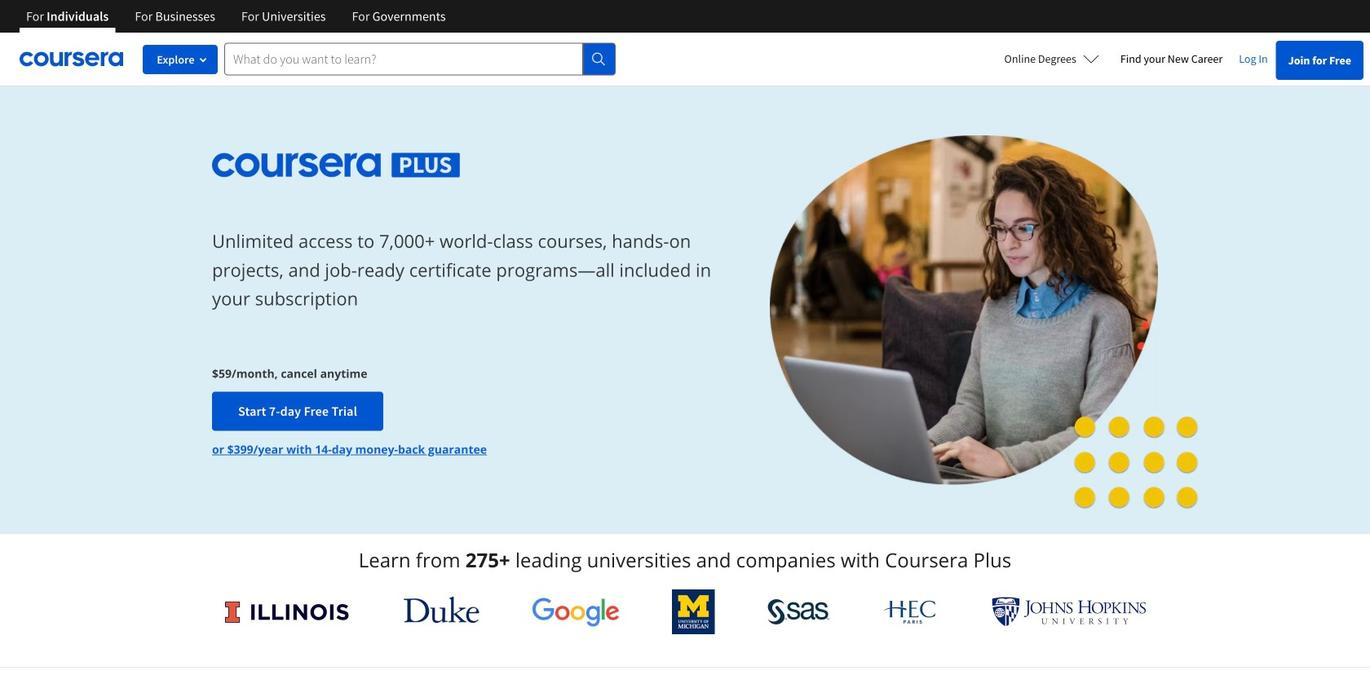 Task type: locate. For each thing, give the bounding box(es) containing it.
university of illinois at urbana-champaign image
[[224, 599, 351, 625]]

What do you want to learn? text field
[[224, 43, 583, 75]]

sas image
[[768, 599, 830, 625]]

banner navigation
[[13, 0, 459, 33]]

google image
[[532, 597, 620, 627]]

None search field
[[224, 43, 616, 75]]

hec paris image
[[882, 596, 940, 629]]

coursera image
[[20, 46, 123, 72]]

johns hopkins university image
[[992, 597, 1147, 627]]



Task type: vqa. For each thing, say whether or not it's contained in the screenshot.
Mobile
no



Task type: describe. For each thing, give the bounding box(es) containing it.
university of michigan image
[[672, 590, 715, 635]]

coursera plus image
[[212, 153, 461, 178]]

duke university image
[[404, 597, 479, 623]]



